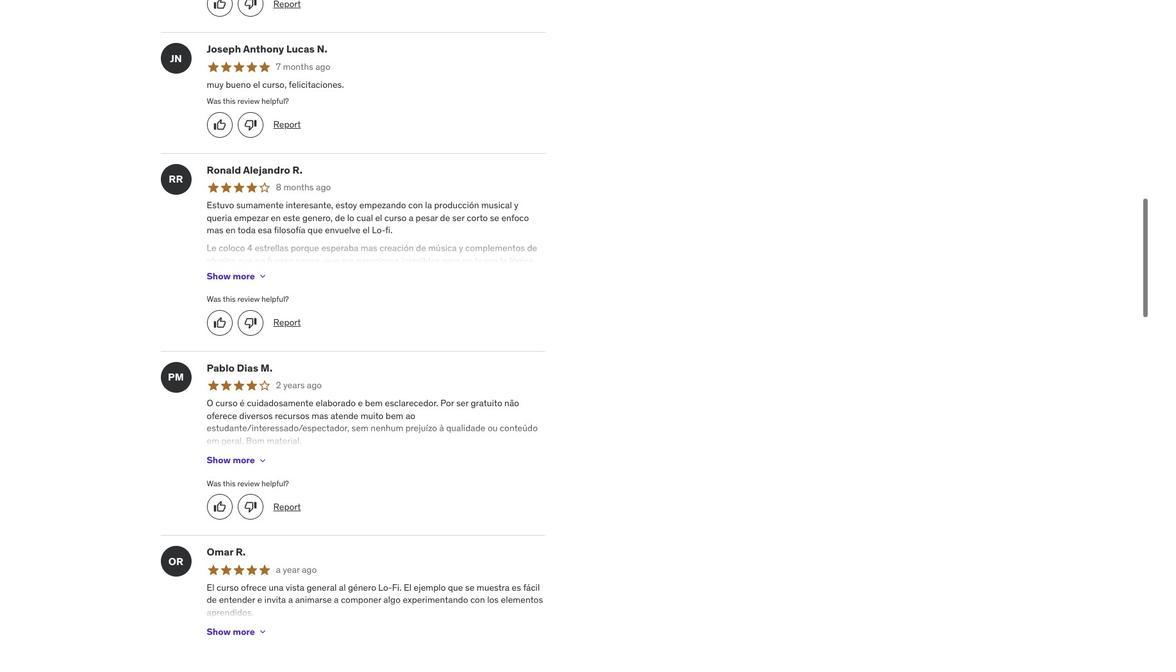 Task type: locate. For each thing, give the bounding box(es) containing it.
2 mark as unhelpful image from the top
[[244, 119, 257, 131]]

1 was this review helpful? from the top
[[207, 96, 289, 106]]

was for pm
[[207, 479, 221, 488]]

2 vertical spatial mark as unhelpful image
[[244, 317, 257, 330]]

1 vertical spatial e
[[257, 595, 262, 606]]

1 vertical spatial en
[[226, 225, 236, 236]]

0 horizontal spatial la
[[425, 200, 432, 211]]

no down estrellas
[[255, 255, 265, 267]]

mark as unhelpful image
[[244, 0, 257, 11], [244, 119, 257, 131], [244, 317, 257, 330]]

curso up "oferece"
[[216, 398, 238, 409]]

mark as helpful image for joseph
[[213, 119, 226, 131]]

n.
[[317, 43, 328, 55]]

qualidade
[[446, 423, 486, 434]]

ser down producción
[[453, 212, 465, 224]]

0 vertical spatial con
[[409, 200, 423, 211]]

3 show more button from the top
[[207, 620, 268, 645]]

2 vertical spatial more
[[233, 627, 255, 638]]

0 vertical spatial helpful?
[[262, 96, 289, 106]]

this down esos
[[223, 295, 236, 304]]

this for pablo
[[223, 479, 236, 488]]

1 vertical spatial lo-
[[379, 582, 392, 594]]

e down ofrece
[[257, 595, 262, 606]]

2 vertical spatial curso
[[217, 582, 239, 594]]

1 mark as unhelpful image from the top
[[244, 0, 257, 11]]

de left lo
[[335, 212, 345, 224]]

que up experimentando
[[448, 582, 463, 594]]

1 report button from the top
[[274, 119, 301, 131]]

ago for m.
[[307, 380, 322, 391]]

show more button down the geral.
[[207, 448, 268, 474]]

2 vertical spatial was
[[207, 479, 221, 488]]

0 vertical spatial mark as helpful image
[[213, 0, 226, 11]]

show more button
[[207, 264, 268, 289], [207, 448, 268, 474], [207, 620, 268, 645]]

se left "muestra"
[[465, 582, 475, 594]]

en left toda
[[226, 225, 236, 236]]

xsmall image for alejandro
[[258, 271, 268, 282]]

8 months ago
[[276, 182, 331, 193]]

this for joseph
[[223, 96, 236, 106]]

2 report button from the top
[[274, 317, 301, 330]]

e inside o curso é cuidadosamente elaborado e bem esclarecedor. por ser gratuito não oferece diversos recursos mas atende muito bem ao estudante/interessado/espectador, sem nenhum prejuízo à qualidade ou conteúdo em geral. bom material.
[[358, 398, 363, 409]]

3 helpful? from the top
[[262, 479, 289, 488]]

1 horizontal spatial se
[[490, 212, 500, 224]]

0 vertical spatial was this review helpful?
[[207, 96, 289, 106]]

fi.
[[392, 582, 402, 594]]

3 mark as helpful image from the top
[[213, 317, 226, 330]]

curso inside o curso é cuidadosamente elaborado e bem esclarecedor. por ser gratuito não oferece diversos recursos mas atende muito bem ao estudante/interessado/espectador, sem nenhum prejuízo à qualidade ou conteúdo em geral. bom material.
[[216, 398, 238, 409]]

2 horizontal spatial el
[[375, 212, 383, 224]]

3 this from the top
[[223, 479, 236, 488]]

se
[[490, 212, 500, 224], [465, 582, 475, 594]]

2 vertical spatial report
[[274, 501, 301, 513]]

0 vertical spatial curso
[[385, 212, 407, 224]]

2 vertical spatial y
[[325, 268, 330, 279]]

helpful?
[[262, 96, 289, 106], [262, 295, 289, 304], [262, 479, 289, 488]]

months down lucas
[[283, 61, 313, 72]]

bem
[[365, 398, 383, 409], [386, 410, 404, 422]]

review down esos
[[238, 295, 260, 304]]

0 vertical spatial se
[[490, 212, 500, 224]]

lógica
[[510, 255, 534, 267]]

review for dias
[[238, 479, 260, 488]]

el right fi.
[[404, 582, 412, 594]]

show more down aprendidos.
[[207, 627, 255, 638]]

que down genero, at the top left of the page
[[308, 225, 323, 236]]

months
[[283, 61, 313, 72], [284, 182, 314, 193]]

0 vertical spatial more
[[233, 271, 255, 282]]

helpful? down muy bueno el curso, felicitaciones.
[[262, 96, 289, 106]]

1 more from the top
[[233, 271, 255, 282]]

1 vertical spatial months
[[284, 182, 314, 193]]

mas
[[207, 225, 224, 236], [361, 242, 378, 254], [411, 268, 428, 279], [312, 410, 329, 422]]

0 vertical spatial show more
[[207, 271, 255, 282]]

lo
[[347, 212, 355, 224]]

mas down elaborado
[[312, 410, 329, 422]]

show down em
[[207, 455, 231, 466]]

0 vertical spatial el
[[253, 79, 260, 90]]

0 vertical spatial show
[[207, 271, 231, 282]]

xsmall image
[[258, 271, 268, 282], [258, 627, 268, 638]]

helpful? down xsmall icon on the bottom left of the page
[[262, 479, 289, 488]]

3 mark as unhelpful image from the top
[[244, 317, 257, 330]]

show more button down aprendidos.
[[207, 620, 268, 645]]

mark as helpful image
[[213, 0, 226, 11], [213, 119, 226, 131], [213, 317, 226, 330]]

0 vertical spatial r.
[[293, 164, 303, 176]]

por
[[278, 268, 291, 279]]

3 show from the top
[[207, 627, 231, 638]]

report button for lucas
[[274, 119, 301, 131]]

curso up entender
[[217, 582, 239, 594]]

ago right year
[[302, 564, 317, 576]]

1 horizontal spatial la
[[501, 255, 508, 267]]

1 horizontal spatial y
[[459, 242, 463, 254]]

report button right mark as unhelpful image
[[274, 501, 301, 514]]

3 review from the top
[[238, 479, 260, 488]]

1 vertical spatial report button
[[274, 317, 301, 330]]

was this review helpful?
[[207, 96, 289, 106], [207, 295, 289, 304], [207, 479, 289, 488]]

2 xsmall image from the top
[[258, 627, 268, 638]]

1 vertical spatial curso
[[216, 398, 238, 409]]

lo- down cual on the top left of page
[[372, 225, 386, 236]]

m.
[[261, 362, 273, 375]]

was this review helpful? down esos
[[207, 295, 289, 304]]

1 horizontal spatial e
[[358, 398, 363, 409]]

la right veo
[[501, 255, 508, 267]]

mark as unhelpful image up anthony at the left
[[244, 0, 257, 11]]

y up enfoco
[[514, 200, 519, 211]]

pablo
[[207, 362, 235, 375]]

con left los
[[471, 595, 485, 606]]

was this review helpful? up mark as unhelpful image
[[207, 479, 289, 488]]

con
[[409, 200, 423, 211], [471, 595, 485, 606]]

no left le
[[463, 255, 473, 267]]

more down aprendidos.
[[233, 627, 255, 638]]

was up mark as helpful image
[[207, 479, 221, 488]]

alejandro
[[243, 164, 290, 176]]

report button down por in the top left of the page
[[274, 317, 301, 330]]

la up pesar on the top of the page
[[425, 200, 432, 211]]

0 horizontal spatial el
[[253, 79, 260, 90]]

mark as unhelpful image for anthony
[[244, 119, 257, 131]]

0 vertical spatial la
[[425, 200, 432, 211]]

2 was this review helpful? from the top
[[207, 295, 289, 304]]

1 horizontal spatial no
[[368, 268, 378, 279]]

show more
[[207, 271, 255, 282], [207, 455, 255, 466], [207, 627, 255, 638]]

more left xsmall icon on the bottom left of the page
[[233, 455, 255, 466]]

3 report button from the top
[[274, 501, 301, 514]]

0 vertical spatial ser
[[453, 212, 465, 224]]

1 this from the top
[[223, 96, 236, 106]]

parecieron
[[357, 255, 399, 267]]

mark as helpful image up joseph
[[213, 0, 226, 11]]

que down 4
[[238, 255, 253, 267]]

0 horizontal spatial se
[[465, 582, 475, 594]]

estrellas
[[255, 242, 289, 254]]

el down cual on the top left of page
[[363, 225, 370, 236]]

ago for r.
[[316, 182, 331, 193]]

1 vertical spatial show more button
[[207, 448, 268, 474]]

show down le
[[207, 271, 231, 282]]

1 vertical spatial report
[[274, 317, 301, 328]]

r. up 8 months ago
[[293, 164, 303, 176]]

plugins up usar
[[207, 255, 236, 267]]

xsmall image for r.
[[258, 627, 268, 638]]

helpful? for lucas
[[262, 96, 289, 106]]

mark as helpful image down "muy"
[[213, 119, 226, 131]]

ago
[[316, 61, 331, 72], [316, 182, 331, 193], [307, 380, 322, 391], [302, 564, 317, 576]]

was
[[207, 96, 221, 106], [207, 295, 221, 304], [207, 479, 221, 488]]

0 horizontal spatial e
[[257, 595, 262, 606]]

bem up muito
[[365, 398, 383, 409]]

show more button for r.
[[207, 264, 268, 289]]

2 more from the top
[[233, 455, 255, 466]]

ser inside o curso é cuidadosamente elaborado e bem esclarecedor. por ser gratuito não oferece diversos recursos mas atende muito bem ao estudante/interessado/espectador, sem nenhum prejuízo à qualidade ou conteúdo em geral. bom material.
[[457, 398, 469, 409]]

r.
[[293, 164, 303, 176], [236, 546, 246, 559]]

was down "muy"
[[207, 96, 221, 106]]

me
[[342, 255, 354, 267]]

1 vertical spatial review
[[238, 295, 260, 304]]

curso up fi.
[[385, 212, 407, 224]]

cuidadosamente
[[247, 398, 314, 409]]

0 vertical spatial bem
[[365, 398, 383, 409]]

was this review helpful? for anthony
[[207, 96, 289, 106]]

1 vertical spatial helpful?
[[262, 295, 289, 304]]

show for rr
[[207, 271, 231, 282]]

e
[[358, 398, 363, 409], [257, 595, 262, 606]]

0 vertical spatial review
[[238, 96, 260, 106]]

o
[[207, 398, 213, 409]]

1 horizontal spatial con
[[471, 595, 485, 606]]

0 vertical spatial report
[[274, 119, 301, 130]]

con inside the el curso ofrece una vista general al género lo-fi. el ejemplo que se muestra es fácil de entender e invita a animarse a componer algo experimentando con los elementos aprendidos.
[[471, 595, 485, 606]]

0 vertical spatial lo-
[[372, 225, 386, 236]]

1 was from the top
[[207, 96, 221, 106]]

1 show from the top
[[207, 271, 231, 282]]

1 vertical spatial was this review helpful?
[[207, 295, 289, 304]]

this for ronald
[[223, 295, 236, 304]]

ou
[[488, 423, 498, 434]]

2 was from the top
[[207, 295, 221, 304]]

atende
[[331, 410, 359, 422]]

report for r.
[[274, 317, 301, 328]]

2 mark as helpful image from the top
[[213, 119, 226, 131]]

1 show more button from the top
[[207, 264, 268, 289]]

enfoco
[[502, 212, 529, 224]]

0 horizontal spatial con
[[409, 200, 423, 211]]

3 was from the top
[[207, 479, 221, 488]]

2 show more button from the top
[[207, 448, 268, 474]]

ago up 'interesante,' in the top left of the page
[[316, 182, 331, 193]]

3 was this review helpful? from the top
[[207, 479, 289, 488]]

helpful? for r.
[[262, 295, 289, 304]]

0 horizontal spatial r.
[[236, 546, 246, 559]]

show more down coloco
[[207, 271, 255, 282]]

1 vertical spatial con
[[471, 595, 485, 606]]

ser inside estuvo sumamente interesante, estoy empezando con la producción musical y queria empezar en este genero, de lo cual el curso a pesar de ser corto se enfoco mas en toda esa filosofía que envuelve el lo-fi. le coloco 4 estrellas porque esperaba mas creación de música y complementos de plugins que no fueran pagos, que me parecieron increíbles pero no le veo la lógica usar esos plugins por 30 días y después no usarlos mas si puede sacarle provecho.
[[453, 212, 465, 224]]

al
[[339, 582, 346, 594]]

mark as unhelpful image down bueno
[[244, 119, 257, 131]]

0 vertical spatial this
[[223, 96, 236, 106]]

le
[[475, 255, 482, 267]]

show more button down coloco
[[207, 264, 268, 289]]

filosofía
[[274, 225, 306, 236]]

diversos
[[239, 410, 273, 422]]

de up aprendidos.
[[207, 595, 217, 606]]

1 helpful? from the top
[[262, 96, 289, 106]]

sem
[[352, 423, 369, 434]]

1 vertical spatial se
[[465, 582, 475, 594]]

was this review helpful? for dias
[[207, 479, 289, 488]]

months for r.
[[284, 182, 314, 193]]

ago down n.
[[316, 61, 331, 72]]

y right días
[[325, 268, 330, 279]]

ser
[[453, 212, 465, 224], [457, 398, 469, 409]]

2 vertical spatial mark as helpful image
[[213, 317, 226, 330]]

genero,
[[303, 212, 333, 224]]

animarse
[[295, 595, 332, 606]]

0 vertical spatial show more button
[[207, 264, 268, 289]]

review up mark as unhelpful image
[[238, 479, 260, 488]]

0 horizontal spatial bem
[[365, 398, 383, 409]]

a
[[409, 212, 414, 224], [276, 564, 281, 576], [288, 595, 293, 606], [334, 595, 339, 606]]

2 this from the top
[[223, 295, 236, 304]]

de
[[335, 212, 345, 224], [440, 212, 450, 224], [416, 242, 426, 254], [527, 242, 538, 254], [207, 595, 217, 606]]

xsmall image down invita
[[258, 627, 268, 638]]

show down aprendidos.
[[207, 627, 231, 638]]

1 el from the left
[[207, 582, 215, 594]]

1 vertical spatial mark as unhelpful image
[[244, 119, 257, 131]]

2 vertical spatial was this review helpful?
[[207, 479, 289, 488]]

report down por in the top left of the page
[[274, 317, 301, 328]]

ser right the por
[[457, 398, 469, 409]]

0 vertical spatial mark as unhelpful image
[[244, 0, 257, 11]]

1 report from the top
[[274, 119, 301, 130]]

report
[[274, 119, 301, 130], [274, 317, 301, 328], [274, 501, 301, 513]]

2 show from the top
[[207, 455, 231, 466]]

a left pesar on the top of the page
[[409, 212, 414, 224]]

lo- up algo
[[379, 582, 392, 594]]

2 vertical spatial show more
[[207, 627, 255, 638]]

1 vertical spatial this
[[223, 295, 236, 304]]

el curso ofrece una vista general al género lo-fi. el ejemplo que se muestra es fácil de entender e invita a animarse a componer algo experimentando con los elementos aprendidos.
[[207, 582, 543, 619]]

se inside estuvo sumamente interesante, estoy empezando con la producción musical y queria empezar en este genero, de lo cual el curso a pesar de ser corto se enfoco mas en toda esa filosofía que envuelve el lo-fi. le coloco 4 estrellas porque esperaba mas creación de música y complementos de plugins que no fueran pagos, que me parecieron increíbles pero no le veo la lógica usar esos plugins por 30 días y después no usarlos mas si puede sacarle provecho.
[[490, 212, 500, 224]]

e up muito
[[358, 398, 363, 409]]

1 vertical spatial mark as helpful image
[[213, 119, 226, 131]]

1 vertical spatial show
[[207, 455, 231, 466]]

show more for m.
[[207, 455, 255, 466]]

1 vertical spatial xsmall image
[[258, 627, 268, 638]]

months right the 8
[[284, 182, 314, 193]]

report down muy bueno el curso, felicitaciones.
[[274, 119, 301, 130]]

1 review from the top
[[238, 96, 260, 106]]

year
[[283, 564, 300, 576]]

this up mark as helpful image
[[223, 479, 236, 488]]

se inside the el curso ofrece una vista general al género lo-fi. el ejemplo que se muestra es fácil de entender e invita a animarse a componer algo experimentando con los elementos aprendidos.
[[465, 582, 475, 594]]

a down "general"
[[334, 595, 339, 606]]

1 horizontal spatial r.
[[293, 164, 303, 176]]

queria
[[207, 212, 232, 224]]

bom
[[246, 435, 265, 447]]

xsmall image left por in the top left of the page
[[258, 271, 268, 282]]

1 vertical spatial ser
[[457, 398, 469, 409]]

plugins down fueran
[[247, 268, 276, 279]]

esos
[[226, 268, 245, 279]]

0 vertical spatial xsmall image
[[258, 271, 268, 282]]

mark as helpful image
[[213, 501, 226, 514]]

1 horizontal spatial el
[[404, 582, 412, 594]]

r. right the omar
[[236, 546, 246, 559]]

review for alejandro
[[238, 295, 260, 304]]

was down usar
[[207, 295, 221, 304]]

0 vertical spatial plugins
[[207, 255, 236, 267]]

mark as helpful image up pablo
[[213, 317, 226, 330]]

0 vertical spatial was
[[207, 96, 221, 106]]

curso inside the el curso ofrece una vista general al género lo-fi. el ejemplo que se muestra es fácil de entender e invita a animarse a componer algo experimentando con los elementos aprendidos.
[[217, 582, 239, 594]]

2 vertical spatial show
[[207, 627, 231, 638]]

report button down muy bueno el curso, felicitaciones.
[[274, 119, 301, 131]]

or
[[169, 555, 184, 568]]

helpful? down por in the top left of the page
[[262, 295, 289, 304]]

curso
[[385, 212, 407, 224], [216, 398, 238, 409], [217, 582, 239, 594]]

1 vertical spatial bem
[[386, 410, 404, 422]]

conteúdo
[[500, 423, 538, 434]]

1 horizontal spatial plugins
[[247, 268, 276, 279]]

con up pesar on the top of the page
[[409, 200, 423, 211]]

en left este at the top left of the page
[[271, 212, 281, 224]]

no down the parecieron
[[368, 268, 378, 279]]

curso for pablo dias m.
[[216, 398, 238, 409]]

se down musical
[[490, 212, 500, 224]]

provecho.
[[497, 268, 537, 279]]

prejuízo
[[406, 423, 437, 434]]

1 show more from the top
[[207, 271, 255, 282]]

el left curso,
[[253, 79, 260, 90]]

omar r.
[[207, 546, 246, 559]]

algo
[[384, 595, 401, 606]]

2 vertical spatial show more button
[[207, 620, 268, 645]]

1 vertical spatial y
[[459, 242, 463, 254]]

review down bueno
[[238, 96, 260, 106]]

1 xsmall image from the top
[[258, 271, 268, 282]]

report for m.
[[274, 501, 301, 513]]

ago right years
[[307, 380, 322, 391]]

0 vertical spatial months
[[283, 61, 313, 72]]

2 vertical spatial report button
[[274, 501, 301, 514]]

this down bueno
[[223, 96, 236, 106]]

this
[[223, 96, 236, 106], [223, 295, 236, 304], [223, 479, 236, 488]]

report right mark as unhelpful image
[[274, 501, 301, 513]]

bueno
[[226, 79, 251, 90]]

y up pero
[[459, 242, 463, 254]]

show for or
[[207, 627, 231, 638]]

el down empezando
[[375, 212, 383, 224]]

que inside the el curso ofrece una vista general al género lo-fi. el ejemplo que se muestra es fácil de entender e invita a animarse a componer algo experimentando con los elementos aprendidos.
[[448, 582, 463, 594]]

0 vertical spatial report button
[[274, 119, 301, 131]]

2 vertical spatial this
[[223, 479, 236, 488]]

elaborado
[[316, 398, 356, 409]]

show more down the geral.
[[207, 455, 255, 466]]

lo- inside estuvo sumamente interesante, estoy empezando con la producción musical y queria empezar en este genero, de lo cual el curso a pesar de ser corto se enfoco mas en toda esa filosofía que envuelve el lo-fi. le coloco 4 estrellas porque esperaba mas creación de música y complementos de plugins que no fueran pagos, que me parecieron increíbles pero no le veo la lógica usar esos plugins por 30 días y después no usarlos mas si puede sacarle provecho.
[[372, 225, 386, 236]]

mark as unhelpful image up dias in the left bottom of the page
[[244, 317, 257, 330]]

el up aprendidos.
[[207, 582, 215, 594]]

bem up nenhum
[[386, 410, 404, 422]]

3 show more from the top
[[207, 627, 255, 638]]

1 vertical spatial show more
[[207, 455, 255, 466]]

was this review helpful? down bueno
[[207, 96, 289, 106]]

0 vertical spatial y
[[514, 200, 519, 211]]

nenhum
[[371, 423, 404, 434]]

esa
[[258, 225, 272, 236]]

experimentando
[[403, 595, 468, 606]]

entender
[[219, 595, 255, 606]]

de up increíbles
[[416, 242, 426, 254]]

more down 4
[[233, 271, 255, 282]]

el
[[207, 582, 215, 594], [404, 582, 412, 594]]

2 horizontal spatial no
[[463, 255, 473, 267]]

0 horizontal spatial no
[[255, 255, 265, 267]]

3 report from the top
[[274, 501, 301, 513]]

2 vertical spatial el
[[363, 225, 370, 236]]

0 vertical spatial e
[[358, 398, 363, 409]]

months for lucas
[[283, 61, 313, 72]]

2 helpful? from the top
[[262, 295, 289, 304]]

2 review from the top
[[238, 295, 260, 304]]

1 vertical spatial was
[[207, 295, 221, 304]]

2 vertical spatial helpful?
[[262, 479, 289, 488]]

1 horizontal spatial bem
[[386, 410, 404, 422]]

1 vertical spatial more
[[233, 455, 255, 466]]

2 report from the top
[[274, 317, 301, 328]]

muito
[[361, 410, 384, 422]]

0 horizontal spatial el
[[207, 582, 215, 594]]

rr
[[169, 173, 183, 186]]

2 vertical spatial review
[[238, 479, 260, 488]]

1 horizontal spatial en
[[271, 212, 281, 224]]

2 show more from the top
[[207, 455, 255, 466]]



Task type: vqa. For each thing, say whether or not it's contained in the screenshot.
después
yes



Task type: describe. For each thing, give the bounding box(es) containing it.
more for r.
[[233, 271, 255, 282]]

8
[[276, 182, 282, 193]]

musical
[[482, 200, 512, 211]]

muy bueno el curso, felicitaciones.
[[207, 79, 344, 90]]

was this review helpful? for alejandro
[[207, 295, 289, 304]]

jn
[[170, 52, 182, 65]]

pablo dias m.
[[207, 362, 273, 375]]

muy
[[207, 79, 224, 90]]

mas down queria
[[207, 225, 224, 236]]

1 vertical spatial plugins
[[247, 268, 276, 279]]

porque
[[291, 242, 319, 254]]

toda
[[238, 225, 256, 236]]

2 years ago
[[276, 380, 322, 391]]

empezando
[[360, 200, 406, 211]]

0 horizontal spatial plugins
[[207, 255, 236, 267]]

creación
[[380, 242, 414, 254]]

3 more from the top
[[233, 627, 255, 638]]

cual
[[357, 212, 373, 224]]

usarlos
[[380, 268, 409, 279]]

0 vertical spatial en
[[271, 212, 281, 224]]

este
[[283, 212, 300, 224]]

ronald alejandro r.
[[207, 164, 303, 176]]

1 horizontal spatial el
[[363, 225, 370, 236]]

show for pm
[[207, 455, 231, 466]]

show more for r.
[[207, 271, 255, 282]]

report button for r.
[[274, 317, 301, 330]]

ago for lucas
[[316, 61, 331, 72]]

producción
[[434, 200, 479, 211]]

é
[[240, 398, 245, 409]]

ejemplo
[[414, 582, 446, 594]]

xsmall image
[[258, 456, 268, 466]]

mas down increíbles
[[411, 268, 428, 279]]

sacarle
[[466, 268, 495, 279]]

2 horizontal spatial y
[[514, 200, 519, 211]]

recursos
[[275, 410, 310, 422]]

mark as unhelpful image
[[244, 501, 257, 514]]

ronald
[[207, 164, 241, 176]]

curso inside estuvo sumamente interesante, estoy empezando con la producción musical y queria empezar en este genero, de lo cual el curso a pesar de ser corto se enfoco mas en toda esa filosofía que envuelve el lo-fi. le coloco 4 estrellas porque esperaba mas creación de música y complementos de plugins que no fueran pagos, que me parecieron increíbles pero no le veo la lógica usar esos plugins por 30 días y después no usarlos mas si puede sacarle provecho.
[[385, 212, 407, 224]]

vista
[[286, 582, 305, 594]]

não
[[505, 398, 520, 409]]

fueran
[[268, 255, 294, 267]]

estuvo
[[207, 200, 234, 211]]

anthony
[[243, 43, 284, 55]]

1 vertical spatial r.
[[236, 546, 246, 559]]

1 vertical spatial la
[[501, 255, 508, 267]]

estuvo sumamente interesante, estoy empezando con la producción musical y queria empezar en este genero, de lo cual el curso a pesar de ser corto se enfoco mas en toda esa filosofía que envuelve el lo-fi. le coloco 4 estrellas porque esperaba mas creación de música y complementos de plugins que no fueran pagos, que me parecieron increíbles pero no le veo la lógica usar esos plugins por 30 días y después no usarlos mas si puede sacarle provecho.
[[207, 200, 538, 279]]

30
[[294, 268, 305, 279]]

ao
[[406, 410, 416, 422]]

interesante,
[[286, 200, 334, 211]]

review for anthony
[[238, 96, 260, 106]]

los
[[487, 595, 499, 606]]

que down esperaba
[[325, 255, 340, 267]]

1 mark as helpful image from the top
[[213, 0, 226, 11]]

report for lucas
[[274, 119, 301, 130]]

mas inside o curso é cuidadosamente elaborado e bem esclarecedor. por ser gratuito não oferece diversos recursos mas atende muito bem ao estudante/interessado/espectador, sem nenhum prejuízo à qualidade ou conteúdo em geral. bom material.
[[312, 410, 329, 422]]

7
[[276, 61, 281, 72]]

a down vista
[[288, 595, 293, 606]]

1 vertical spatial el
[[375, 212, 383, 224]]

a left year
[[276, 564, 281, 576]]

aprendidos.
[[207, 607, 254, 619]]

con inside estuvo sumamente interesante, estoy empezando con la producción musical y queria empezar en este genero, de lo cual el curso a pesar de ser corto se enfoco mas en toda esa filosofía que envuelve el lo-fi. le coloco 4 estrellas porque esperaba mas creación de música y complementos de plugins que no fueran pagos, que me parecieron increíbles pero no le veo la lógica usar esos plugins por 30 días y después no usarlos mas si puede sacarle provecho.
[[409, 200, 423, 211]]

0 horizontal spatial y
[[325, 268, 330, 279]]

esperaba
[[322, 242, 359, 254]]

ofrece
[[241, 582, 267, 594]]

estoy
[[336, 200, 357, 211]]

geral.
[[222, 435, 244, 447]]

estudante/interessado/espectador,
[[207, 423, 350, 434]]

increíbles
[[402, 255, 440, 267]]

después
[[332, 268, 366, 279]]

invita
[[265, 595, 286, 606]]

à
[[440, 423, 444, 434]]

was for rr
[[207, 295, 221, 304]]

7 months ago
[[276, 61, 331, 72]]

a inside estuvo sumamente interesante, estoy empezando con la producción musical y queria empezar en este genero, de lo cual el curso a pesar de ser corto se enfoco mas en toda esa filosofía que envuelve el lo-fi. le coloco 4 estrellas porque esperaba mas creación de música y complementos de plugins que no fueran pagos, que me parecieron increíbles pero no le veo la lógica usar esos plugins por 30 días y después no usarlos mas si puede sacarle provecho.
[[409, 212, 414, 224]]

was for jn
[[207, 96, 221, 106]]

corto
[[467, 212, 488, 224]]

years
[[283, 380, 305, 391]]

música
[[429, 242, 457, 254]]

veo
[[484, 255, 499, 267]]

helpful? for m.
[[262, 479, 289, 488]]

mas up the parecieron
[[361, 242, 378, 254]]

2
[[276, 380, 281, 391]]

por
[[441, 398, 454, 409]]

more for m.
[[233, 455, 255, 466]]

le
[[207, 242, 217, 254]]

de inside the el curso ofrece una vista general al género lo-fi. el ejemplo que se muestra es fácil de entender e invita a animarse a componer algo experimentando con los elementos aprendidos.
[[207, 595, 217, 606]]

mark as unhelpful image for alejandro
[[244, 317, 257, 330]]

género
[[348, 582, 376, 594]]

fi.
[[386, 225, 393, 236]]

de up lógica at the top left of page
[[527, 242, 538, 254]]

fácil
[[524, 582, 540, 594]]

complementos
[[466, 242, 525, 254]]

curso for omar r.
[[217, 582, 239, 594]]

días
[[307, 268, 323, 279]]

joseph
[[207, 43, 241, 55]]

pesar
[[416, 212, 438, 224]]

em
[[207, 435, 219, 447]]

0 horizontal spatial en
[[226, 225, 236, 236]]

es
[[512, 582, 521, 594]]

general
[[307, 582, 337, 594]]

pm
[[168, 371, 184, 384]]

si
[[430, 268, 437, 279]]

show more button for m.
[[207, 448, 268, 474]]

lucas
[[286, 43, 315, 55]]

muestra
[[477, 582, 510, 594]]

report button for m.
[[274, 501, 301, 514]]

mark as helpful image for ronald
[[213, 317, 226, 330]]

esclarecedor.
[[385, 398, 439, 409]]

e inside the el curso ofrece una vista general al género lo-fi. el ejemplo que se muestra es fácil de entender e invita a animarse a componer algo experimentando con los elementos aprendidos.
[[257, 595, 262, 606]]

usar
[[207, 268, 224, 279]]

empezar
[[234, 212, 269, 224]]

coloco
[[219, 242, 245, 254]]

joseph anthony lucas n.
[[207, 43, 328, 55]]

envuelve
[[325, 225, 361, 236]]

lo- inside the el curso ofrece una vista general al género lo-fi. el ejemplo que se muestra es fácil de entender e invita a animarse a componer algo experimentando con los elementos aprendidos.
[[379, 582, 392, 594]]

2 el from the left
[[404, 582, 412, 594]]

puede
[[439, 268, 464, 279]]

gratuito
[[471, 398, 503, 409]]

de down producción
[[440, 212, 450, 224]]

oferece
[[207, 410, 237, 422]]



